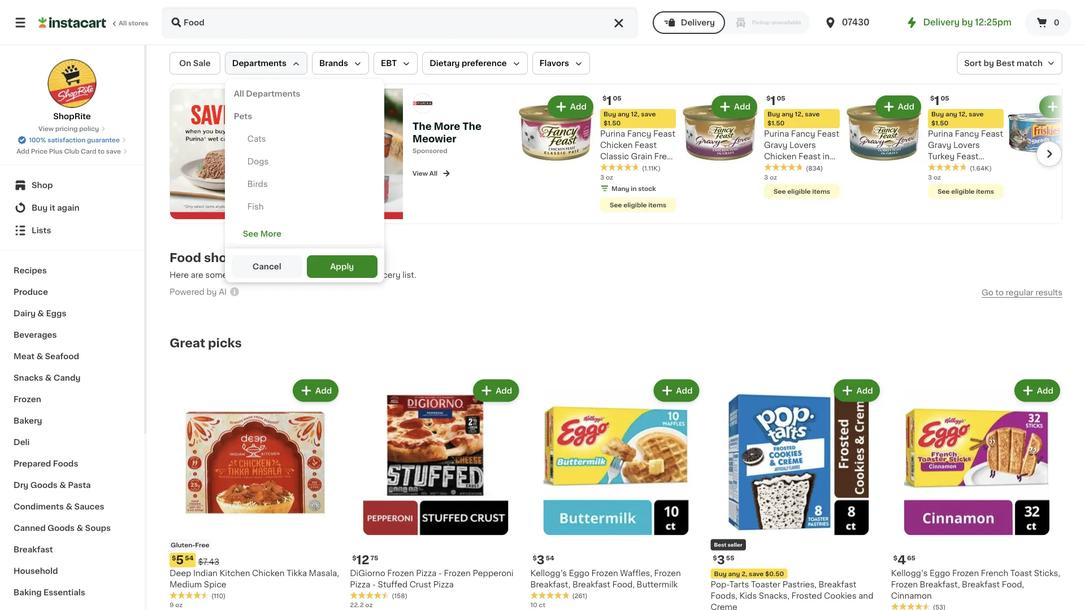 Task type: locate. For each thing, give the bounding box(es) containing it.
many
[[612, 185, 629, 192]]

meat & seafood link
[[7, 346, 137, 367]]

breakfast
[[14, 546, 53, 554], [573, 581, 610, 589], [819, 581, 857, 589], [962, 581, 1000, 589]]

frozen up buttermilk
[[654, 570, 681, 577]]

1 vertical spatial chicken
[[764, 153, 797, 161]]

departments up all departments
[[232, 59, 287, 67]]

1 horizontal spatial 12,
[[795, 111, 803, 117]]

service type group
[[653, 11, 810, 34]]

free
[[654, 153, 672, 161], [195, 542, 209, 548]]

0 vertical spatial free
[[654, 153, 672, 161]]

1 horizontal spatial $1.50
[[768, 120, 785, 126]]

dairy & eggs link
[[7, 303, 137, 324]]

2 horizontal spatial chicken
[[764, 153, 797, 161]]

wet down (834)
[[812, 175, 828, 183]]

buy any 12, save $1.50 for purina fancy feast gravy lovers chicken feast in gravy gourmet cat food in wet cat food gravy
[[768, 111, 820, 126]]

free inside purina fancy feast chicken feast classic grain free wet cat food pate
[[654, 153, 672, 161]]

deli
[[14, 439, 30, 447]]

preference
[[462, 59, 507, 67]]

breakfast, up cinnamon
[[920, 581, 960, 589]]

9 oz
[[170, 602, 183, 609]]

1 horizontal spatial buy any 12, save $1.50
[[768, 111, 820, 126]]

oz for digiorno frozen pizza - frozen pepperoni pizza - stuffed crust pizza
[[365, 602, 373, 609]]

fancy inside purina fancy feast gravy lovers turkey feast gourmet cat food in wet cat food gravy
[[955, 130, 979, 138]]

foods,
[[711, 592, 738, 600]]

1 vertical spatial by
[[984, 59, 994, 67]]

chicken inside deep indian kitchen chicken tikka masala, medium spice
[[252, 570, 285, 577]]

0 vertical spatial goods
[[30, 482, 58, 489]]

3 $1.50 from the left
[[931, 120, 949, 126]]

any up purina fancy feast chicken feast classic grain free wet cat food pate
[[618, 111, 630, 117]]

1 breakfast, from the left
[[530, 581, 571, 589]]

buy up classic
[[604, 111, 616, 117]]

2 horizontal spatial 12,
[[959, 111, 967, 117]]

$ 1 05 for purina fancy feast chicken feast classic grain free wet cat food pate
[[603, 95, 622, 107]]

purina
[[600, 130, 625, 138], [764, 130, 789, 138], [928, 130, 953, 138]]

1 54 from the left
[[185, 555, 194, 561]]

kellogg's inside kellogg's eggo frozen waffles, frozen breakfast, breakfast food, buttermilk
[[530, 570, 567, 577]]

buy for purina fancy feast gravy lovers chicken feast in gravy gourmet cat food in wet cat food gravy
[[768, 111, 780, 117]]

departments button
[[225, 52, 307, 75]]

free up $7.43
[[195, 542, 209, 548]]

card
[[81, 148, 96, 155]]

1 horizontal spatial 1
[[771, 95, 776, 107]]

3 $ 1 05 from the left
[[930, 95, 949, 107]]

2 horizontal spatial 3 oz
[[928, 174, 941, 180]]

stuffed
[[378, 581, 408, 589]]

save for purina fancy feast gravy lovers chicken feast in gravy gourmet cat food in wet cat food gravy
[[805, 111, 820, 117]]

0 vertical spatial all
[[119, 20, 127, 26]]

in down turkey
[[928, 175, 935, 183]]

2 purina from the left
[[764, 130, 789, 138]]

1 food, from the left
[[612, 581, 635, 589]]

1 horizontal spatial -
[[438, 570, 442, 577]]

view up 100%
[[38, 126, 54, 132]]

1 horizontal spatial delivery
[[923, 18, 960, 27]]

0 vertical spatial more
[[434, 122, 460, 131]]

07430
[[842, 18, 870, 27]]

apply button
[[307, 255, 377, 278]]

in up (834)
[[823, 153, 830, 161]]

gourmet inside purina fancy feast gravy lovers turkey feast gourmet cat food in wet cat food gravy
[[928, 164, 963, 172]]

1 kellogg's from the left
[[530, 570, 567, 577]]

items for purina fancy feast chicken feast classic grain free wet cat food pate
[[648, 202, 666, 208]]

3 1 from the left
[[934, 95, 940, 107]]

(834)
[[806, 165, 823, 171]]

eligible down "(1.64k)"
[[951, 188, 975, 194]]

0 horizontal spatial gourmet
[[790, 164, 825, 172]]

lovers inside purina fancy feast gravy lovers turkey feast gourmet cat food in wet cat food gravy
[[954, 141, 980, 149]]

plus
[[49, 148, 63, 155]]

departments down 'departments' dropdown button
[[246, 90, 300, 98]]

1 vertical spatial goods
[[48, 525, 75, 532]]

in
[[823, 153, 830, 161], [803, 175, 810, 183], [928, 175, 935, 183], [631, 185, 637, 192]]

1 fancy from the left
[[627, 130, 651, 138]]

save up purina fancy feast gravy lovers chicken feast in gravy gourmet cat food in wet cat food gravy
[[805, 111, 820, 117]]

1 horizontal spatial 54
[[546, 555, 554, 561]]

purina for purina fancy feast chicken feast classic grain free wet cat food pate
[[600, 130, 625, 138]]

1 horizontal spatial chicken
[[600, 141, 633, 149]]

add button inside add "link"
[[1040, 97, 1084, 117]]

see eligible items down "(1.64k)"
[[938, 188, 994, 194]]

buy up turkey
[[931, 111, 944, 117]]

1 horizontal spatial all
[[234, 90, 244, 98]]

0 horizontal spatial chicken
[[252, 570, 285, 577]]

1 horizontal spatial fancy
[[791, 130, 815, 138]]

all stores link
[[38, 7, 149, 38]]

fancy inside purina fancy feast chicken feast classic grain free wet cat food pate
[[627, 130, 651, 138]]

by
[[962, 18, 973, 27], [984, 59, 994, 67], [207, 288, 217, 296]]

54 for 5
[[185, 555, 194, 561]]

3 for purina fancy feast gravy lovers turkey feast gourmet cat food in wet cat food gravy
[[928, 174, 932, 180]]

fancy up the grain
[[627, 130, 651, 138]]

view for view pricing policy
[[38, 126, 54, 132]]

fancy up "(1.64k)"
[[955, 130, 979, 138]]

2 horizontal spatial all
[[429, 170, 438, 177]]

12,
[[631, 111, 640, 117], [795, 111, 803, 117], [959, 111, 967, 117]]

1 lovers from the left
[[790, 141, 816, 149]]

1 gourmet from the left
[[790, 164, 825, 172]]

by left ai
[[207, 288, 217, 296]]

buy any 12, save $1.50 up purina fancy feast chicken feast classic grain free wet cat food pate
[[604, 111, 656, 126]]

see eligible items down (834)
[[774, 188, 830, 194]]

save right 2,
[[749, 571, 764, 577]]

$1.50
[[604, 120, 621, 126], [768, 120, 785, 126], [931, 120, 949, 126]]

cookies
[[824, 592, 857, 600]]

0 horizontal spatial breakfast,
[[530, 581, 571, 589]]

pepperoni
[[473, 570, 514, 577]]

1 horizontal spatial eligible
[[787, 188, 811, 194]]

delivery by 12:25pm link
[[905, 16, 1012, 29]]

0 vertical spatial best
[[996, 59, 1015, 67]]

0 vertical spatial chicken
[[600, 141, 633, 149]]

0 horizontal spatial fancy
[[627, 130, 651, 138]]

pizza up crust at the bottom left of the page
[[416, 570, 436, 577]]

deep indian kitchen chicken tikka masala, medium spice
[[170, 570, 339, 589]]

1 vertical spatial best
[[714, 543, 727, 548]]

1 $ 1 05 from the left
[[603, 95, 622, 107]]

3 fancy from the left
[[955, 130, 979, 138]]

$ 3 54
[[533, 555, 554, 566]]

0 horizontal spatial kellogg's
[[530, 570, 567, 577]]

2 horizontal spatial 05
[[941, 95, 949, 101]]

- left the pepperoni
[[438, 570, 442, 577]]

1 1 from the left
[[607, 95, 612, 107]]

meat & seafood
[[14, 353, 79, 361]]

eligible
[[787, 188, 811, 194], [951, 188, 975, 194], [624, 202, 647, 208]]

recipes
[[14, 267, 47, 275]]

purina fancy feast chicken feast classic grain free wet cat food pate
[[600, 130, 675, 172]]

all left stores
[[119, 20, 127, 26]]

0 horizontal spatial buy any 12, save $1.50
[[604, 111, 656, 126]]

policy
[[79, 126, 99, 132]]

canned
[[14, 525, 46, 532]]

fancy for classic
[[627, 130, 651, 138]]

chicken for 1
[[600, 141, 633, 149]]

items for purina fancy feast gravy lovers chicken feast in gravy gourmet cat food in wet cat food gravy
[[812, 188, 830, 194]]

0 horizontal spatial $1.50
[[604, 120, 621, 126]]

french
[[981, 570, 1009, 577]]

$1.50 up turkey
[[931, 120, 949, 126]]

1 for purina fancy feast gravy lovers chicken feast in gravy gourmet cat food in wet cat food gravy
[[771, 95, 776, 107]]

any up purina fancy feast gravy lovers chicken feast in gravy gourmet cat food in wet cat food gravy
[[782, 111, 794, 117]]

& for dairy
[[37, 310, 44, 318]]

0 vertical spatial view
[[38, 126, 54, 132]]

2 vertical spatial by
[[207, 288, 217, 296]]

0 horizontal spatial food,
[[612, 581, 635, 589]]

dogs
[[247, 158, 269, 166]]

1 12, from the left
[[631, 111, 640, 117]]

2 05 from the left
[[777, 95, 785, 101]]

54 inside $ 3 54
[[546, 555, 554, 561]]

dairy
[[14, 310, 36, 318]]

all inside all stores link
[[119, 20, 127, 26]]

3 purina from the left
[[928, 130, 953, 138]]

oz for purina fancy feast gravy lovers chicken feast in gravy gourmet cat food in wet cat food gravy
[[770, 174, 777, 180]]

lovers up "(1.64k)"
[[954, 141, 980, 149]]

0 horizontal spatial by
[[207, 288, 217, 296]]

2 horizontal spatial wet
[[937, 175, 953, 183]]

2 fancy from the left
[[791, 130, 815, 138]]

3 buy any 12, save $1.50 from the left
[[931, 111, 984, 126]]

0 vertical spatial departments
[[232, 59, 287, 67]]

shoprite link
[[47, 59, 97, 122]]

2 horizontal spatial see eligible items
[[938, 188, 994, 194]]

2 horizontal spatial fancy
[[955, 130, 979, 138]]

buy left the it
[[32, 204, 48, 212]]

eggo up '(261)'
[[569, 570, 590, 577]]

breakfast down french
[[962, 581, 1000, 589]]

lovers inside purina fancy feast gravy lovers chicken feast in gravy gourmet cat food in wet cat food gravy
[[790, 141, 816, 149]]

food,
[[612, 581, 635, 589], [1002, 581, 1024, 589]]

2 vertical spatial all
[[429, 170, 438, 177]]

see eligible items button down (834)
[[764, 184, 840, 199]]

baking
[[14, 589, 42, 597]]

breakfast up '(261)'
[[573, 581, 610, 589]]

buy any 12, save $1.50 up turkey
[[931, 111, 984, 126]]

items down "(1.64k)"
[[976, 188, 994, 194]]

0 horizontal spatial more
[[260, 230, 282, 238]]

eligible down (834)
[[787, 188, 811, 194]]

1 05 from the left
[[613, 95, 622, 101]]

1 horizontal spatial $ 1 05
[[766, 95, 785, 107]]

grocery
[[370, 271, 401, 279]]

eggo inside 'kellogg's eggo frozen french toast sticks, frozen breakfast, breakfast food, cinnamon'
[[930, 570, 950, 577]]

0 horizontal spatial lovers
[[790, 141, 816, 149]]

$ inside $ 3 55
[[713, 555, 717, 561]]

12, up purina fancy feast gravy lovers chicken feast in gravy gourmet cat food in wet cat food gravy
[[795, 111, 803, 117]]

frozen left the pepperoni
[[444, 570, 471, 577]]

prepared foods
[[14, 460, 78, 468]]

lovers
[[790, 141, 816, 149], [954, 141, 980, 149]]

see
[[774, 188, 786, 194], [938, 188, 950, 194], [610, 202, 622, 208], [243, 230, 258, 238]]

2 1 from the left
[[771, 95, 776, 107]]

3 05 from the left
[[941, 95, 949, 101]]

2 kellogg's from the left
[[891, 570, 928, 577]]

1 vertical spatial free
[[195, 542, 209, 548]]

frozen
[[14, 396, 41, 404], [592, 570, 618, 577], [654, 570, 681, 577], [387, 570, 414, 577], [444, 570, 471, 577], [952, 570, 979, 577], [891, 581, 918, 589]]

eggo inside kellogg's eggo frozen waffles, frozen breakfast, breakfast food, buttermilk
[[569, 570, 590, 577]]

$1.50 up purina fancy feast gravy lovers chicken feast in gravy gourmet cat food in wet cat food gravy
[[768, 120, 785, 126]]

gravy
[[764, 141, 788, 149], [928, 141, 952, 149], [764, 164, 788, 172], [803, 187, 826, 194], [928, 187, 952, 194]]

baking essentials link
[[7, 582, 137, 604]]

& left candy
[[45, 374, 52, 382]]

food, down the toast
[[1002, 581, 1024, 589]]

by for delivery
[[962, 18, 973, 27]]

3 12, from the left
[[959, 111, 967, 117]]

see eligible items button for in
[[764, 184, 840, 199]]

1 horizontal spatial best
[[996, 59, 1015, 67]]

buy any 12, save $1.50 up purina fancy feast gravy lovers chicken feast in gravy gourmet cat food in wet cat food gravy
[[768, 111, 820, 126]]

1 horizontal spatial gourmet
[[928, 164, 963, 172]]

to down apply
[[339, 271, 348, 279]]

kellogg's down $ 3 54
[[530, 570, 567, 577]]

1 horizontal spatial view
[[413, 170, 428, 177]]

any up turkey
[[946, 111, 957, 117]]

in down (834)
[[803, 175, 810, 183]]

pizza right crust at the bottom left of the page
[[433, 581, 454, 589]]

delivery for delivery by 12:25pm
[[923, 18, 960, 27]]

2 horizontal spatial $ 1 05
[[930, 95, 949, 107]]

$1.50 up classic
[[604, 120, 621, 126]]

$1.50 for purina fancy feast gravy lovers chicken feast in gravy gourmet cat food in wet cat food gravy
[[768, 120, 785, 126]]

2 eggo from the left
[[930, 570, 950, 577]]

best left match
[[996, 59, 1015, 67]]

wet down classic
[[600, 164, 616, 172]]

54 for 3
[[546, 555, 554, 561]]

eligible down many in stock
[[624, 202, 647, 208]]

2 horizontal spatial $1.50
[[931, 120, 949, 126]]

$ inside $ 3 54
[[533, 555, 537, 561]]

12, for purina fancy feast chicken feast classic grain free wet cat food pate
[[631, 111, 640, 117]]

2 3 oz from the left
[[764, 174, 777, 180]]

kellogg's eggo frozen waffles, frozen breakfast, breakfast food, buttermilk
[[530, 570, 681, 589]]

$ 1 05 for purina fancy feast gravy lovers turkey feast gourmet cat food in wet cat food gravy
[[930, 95, 949, 107]]

2 food, from the left
[[1002, 581, 1024, 589]]

save up purina fancy feast gravy lovers turkey feast gourmet cat food in wet cat food gravy
[[969, 111, 984, 117]]

100% satisfaction guarantee button
[[18, 133, 127, 145]]

goods for dry
[[30, 482, 58, 489]]

lists link
[[7, 219, 137, 242]]

3 oz
[[600, 174, 613, 180], [764, 174, 777, 180], [928, 174, 941, 180]]

more inside button
[[260, 230, 282, 238]]

by left "12:25pm"
[[962, 18, 973, 27]]

& left eggs
[[37, 310, 44, 318]]

★★★★★
[[600, 163, 640, 171], [600, 163, 640, 171], [764, 163, 804, 171], [764, 163, 804, 171], [928, 163, 968, 171], [928, 163, 968, 171], [170, 592, 209, 600], [170, 592, 209, 600], [530, 592, 570, 600], [530, 592, 570, 600], [350, 592, 390, 600], [350, 592, 390, 600]]

add link
[[1008, 93, 1085, 186]]

buy up purina fancy feast gravy lovers chicken feast in gravy gourmet cat food in wet cat food gravy
[[768, 111, 780, 117]]

100% satisfaction guarantee
[[29, 137, 120, 143]]

Birds radio
[[229, 174, 380, 194]]

purina inside purina fancy feast gravy lovers chicken feast in gravy gourmet cat food in wet cat food gravy
[[764, 130, 789, 138]]

buttermilk
[[637, 581, 678, 589]]

buy inside "link"
[[32, 204, 48, 212]]

sort by best match
[[964, 59, 1043, 67]]

1 vertical spatial view
[[413, 170, 428, 177]]

see more
[[243, 230, 282, 238]]

purina inside purina fancy feast chicken feast classic grain free wet cat food pate
[[600, 130, 625, 138]]

12, up purina fancy feast chicken feast classic grain free wet cat food pate
[[631, 111, 640, 117]]

eggo for 4
[[930, 570, 950, 577]]

2 vertical spatial chicken
[[252, 570, 285, 577]]

1 horizontal spatial the
[[462, 122, 482, 131]]

0 horizontal spatial purina
[[600, 130, 625, 138]]

breakfast, up ct
[[530, 581, 571, 589]]

2 lovers from the left
[[954, 141, 980, 149]]

goods down condiments & sauces
[[48, 525, 75, 532]]

$1.50 for purina fancy feast gravy lovers turkey feast gourmet cat food in wet cat food gravy
[[931, 120, 949, 126]]

breakfast up household
[[14, 546, 53, 554]]

delivery inside button
[[681, 19, 715, 27]]

4
[[898, 555, 906, 566]]

view down the spo
[[413, 170, 428, 177]]

0 horizontal spatial -
[[372, 581, 376, 589]]

see eligible items down many in stock
[[610, 202, 666, 208]]

items down (834)
[[812, 188, 830, 194]]

items down 'stock' on the top right of page
[[648, 202, 666, 208]]

pizza down digiorno
[[350, 581, 370, 589]]

buy for pop-tarts toaster pastries, breakfast foods, kids snacks, frosted cookies and creme
[[714, 571, 727, 577]]

0 horizontal spatial delivery
[[681, 19, 715, 27]]

& for meat
[[36, 353, 43, 361]]

breakfast, inside kellogg's eggo frozen waffles, frozen breakfast, breakfast food, buttermilk
[[530, 581, 571, 589]]

frozen left waffles,
[[592, 570, 618, 577]]

2 $1.50 from the left
[[768, 120, 785, 126]]

$ 1 05 for purina fancy feast gravy lovers chicken feast in gravy gourmet cat food in wet cat food gravy
[[766, 95, 785, 107]]

best
[[996, 59, 1015, 67], [714, 543, 727, 548]]

0 horizontal spatial 54
[[185, 555, 194, 561]]

save up purina fancy feast chicken feast classic grain free wet cat food pate
[[641, 111, 656, 117]]

kellogg's inside 'kellogg's eggo frozen french toast sticks, frozen breakfast, breakfast food, cinnamon'
[[891, 570, 928, 577]]

more down "fish"
[[260, 230, 282, 238]]

1 horizontal spatial lovers
[[954, 141, 980, 149]]

and
[[859, 592, 874, 600]]

0 horizontal spatial 12,
[[631, 111, 640, 117]]

oz for deep indian kitchen chicken tikka masala, medium spice
[[175, 602, 183, 609]]

1 horizontal spatial purina
[[764, 130, 789, 138]]

$ inside $ 4 65
[[893, 555, 898, 561]]

1 vertical spatial more
[[260, 230, 282, 238]]

0 horizontal spatial 3 oz
[[600, 174, 613, 180]]

eggo
[[569, 570, 590, 577], [930, 570, 950, 577]]

12, for purina fancy feast gravy lovers turkey feast gourmet cat food in wet cat food gravy
[[959, 111, 967, 117]]

see eligible items button down "(1.64k)"
[[928, 184, 1004, 199]]

product group containing 5
[[170, 377, 341, 610]]

0 horizontal spatial 1
[[607, 95, 612, 107]]

food
[[267, 271, 286, 279]]

2 horizontal spatial see eligible items button
[[928, 184, 1004, 199]]

0 horizontal spatial $ 1 05
[[603, 95, 622, 107]]

1 horizontal spatial kellogg's
[[891, 570, 928, 577]]

goods inside dry goods & pasta link
[[30, 482, 58, 489]]

wet
[[600, 164, 616, 172], [812, 175, 828, 183], [937, 175, 953, 183]]

delivery button
[[653, 11, 725, 34]]

54 inside $ 5 54
[[185, 555, 194, 561]]

view
[[38, 126, 54, 132], [413, 170, 428, 177]]

powered by ai link
[[170, 286, 240, 300]]

3 for purina fancy feast gravy lovers chicken feast in gravy gourmet cat food in wet cat food gravy
[[764, 174, 768, 180]]

1 horizontal spatial 05
[[777, 95, 785, 101]]

1 horizontal spatial eggo
[[930, 570, 950, 577]]

0 horizontal spatial all
[[119, 20, 127, 26]]

1 purina from the left
[[600, 130, 625, 138]]

all down nsored
[[429, 170, 438, 177]]

see for cat
[[774, 188, 786, 194]]

2 gourmet from the left
[[928, 164, 963, 172]]

2 buy any 12, save $1.50 from the left
[[768, 111, 820, 126]]

0 vertical spatial by
[[962, 18, 973, 27]]

eggo up cinnamon
[[930, 570, 950, 577]]

digiorno frozen pizza - frozen pepperoni pizza - stuffed crust pizza
[[350, 570, 514, 589]]

product group
[[517, 93, 676, 214], [681, 93, 840, 201], [844, 93, 1004, 201], [170, 377, 341, 610], [350, 377, 521, 610], [530, 377, 702, 610], [711, 377, 882, 610], [891, 377, 1063, 610]]

brands button
[[312, 52, 369, 75]]

purina inside purina fancy feast gravy lovers turkey feast gourmet cat food in wet cat food gravy
[[928, 130, 953, 138]]

0 horizontal spatial eggo
[[569, 570, 590, 577]]

2 $ 1 05 from the left
[[766, 95, 785, 107]]

view for view all
[[413, 170, 428, 177]]

2 the from the left
[[462, 122, 482, 131]]

2 horizontal spatial by
[[984, 59, 994, 67]]

by right "sort"
[[984, 59, 994, 67]]

1 $1.50 from the left
[[604, 120, 621, 126]]

(110)
[[211, 593, 226, 600]]

1 horizontal spatial wet
[[812, 175, 828, 183]]

more for see
[[260, 230, 282, 238]]

lovers up (834)
[[790, 141, 816, 149]]

2 breakfast, from the left
[[920, 581, 960, 589]]

goods down prepared foods on the left bottom of the page
[[30, 482, 58, 489]]

see eligible items for cat
[[938, 188, 994, 194]]

& right meat
[[36, 353, 43, 361]]

1 horizontal spatial 3 oz
[[764, 174, 777, 180]]

snacks
[[14, 374, 43, 382]]

food inside purina fancy feast chicken feast classic grain free wet cat food pate
[[634, 164, 655, 172]]

to down guarantee
[[98, 148, 105, 155]]

3 3 oz from the left
[[928, 174, 941, 180]]

chicken inside purina fancy feast chicken feast classic grain free wet cat food pate
[[600, 141, 633, 149]]

& left the sauces
[[66, 503, 72, 511]]

any left 2,
[[728, 571, 740, 577]]

add inside add price plus club card to save link
[[16, 148, 29, 155]]

product group containing 4
[[891, 377, 1063, 610]]

flavors
[[540, 59, 569, 67]]

1 horizontal spatial by
[[962, 18, 973, 27]]

to right go
[[996, 289, 1004, 297]]

chicken for 5
[[252, 570, 285, 577]]

1 buy any 12, save $1.50 from the left
[[604, 111, 656, 126]]

see eligible items button for cat
[[928, 184, 1004, 199]]

0 horizontal spatial 05
[[613, 95, 622, 101]]

2 horizontal spatial eligible
[[951, 188, 975, 194]]

1 for purina fancy feast gravy lovers turkey feast gourmet cat food in wet cat food gravy
[[934, 95, 940, 107]]

2 54 from the left
[[546, 555, 554, 561]]

2 12, from the left
[[795, 111, 803, 117]]

2 horizontal spatial purina
[[928, 130, 953, 138]]

go to regular results
[[982, 289, 1063, 297]]

2 horizontal spatial buy any 12, save $1.50
[[931, 111, 984, 126]]

the
[[413, 122, 432, 131], [462, 122, 482, 131]]

- down digiorno
[[372, 581, 376, 589]]

buy for purina fancy feast chicken feast classic grain free wet cat food pate
[[604, 111, 616, 117]]

kellogg's down $ 4 65
[[891, 570, 928, 577]]

meowier
[[413, 134, 456, 144]]

None search field
[[162, 7, 638, 38]]

gluten-
[[171, 542, 195, 548]]

1 horizontal spatial see eligible items
[[774, 188, 830, 194]]

buy any 12, save $1.50 for purina fancy feast chicken feast classic grain free wet cat food pate
[[604, 111, 656, 126]]

fancy inside purina fancy feast gravy lovers chicken feast in gravy gourmet cat food in wet cat food gravy
[[791, 130, 815, 138]]

0 horizontal spatial wet
[[600, 164, 616, 172]]

list.
[[403, 271, 416, 279]]

condiments & sauces
[[14, 503, 104, 511]]

more inside the more the meowier spo nsored
[[434, 122, 460, 131]]

1 horizontal spatial more
[[434, 122, 460, 131]]

more up meowier
[[434, 122, 460, 131]]

0 horizontal spatial best
[[714, 543, 727, 548]]

see eligible items button down many in stock
[[600, 198, 676, 212]]

cat inside purina fancy feast chicken feast classic grain free wet cat food pate
[[618, 164, 632, 172]]

breakfast link
[[7, 539, 137, 561]]

eligible for in
[[787, 188, 811, 194]]

1 vertical spatial all
[[234, 90, 244, 98]]

breakfast, inside 'kellogg's eggo frozen french toast sticks, frozen breakfast, breakfast food, cinnamon'
[[920, 581, 960, 589]]

2 horizontal spatial 1
[[934, 95, 940, 107]]

all up pets
[[234, 90, 244, 98]]

best left seller
[[714, 543, 727, 548]]

Cats radio
[[229, 129, 380, 149]]

oz
[[606, 174, 613, 180], [770, 174, 777, 180], [934, 174, 941, 180], [175, 602, 183, 609], [365, 602, 373, 609]]

0 vertical spatial -
[[438, 570, 442, 577]]

1 horizontal spatial free
[[654, 153, 672, 161]]

1 3 oz from the left
[[600, 174, 613, 180]]

12, up purina fancy feast gravy lovers turkey feast gourmet cat food in wet cat food gravy
[[959, 111, 967, 117]]

0 horizontal spatial view
[[38, 126, 54, 132]]

goods inside canned goods & soups link
[[48, 525, 75, 532]]

buy any 12, save $1.50 for purina fancy feast gravy lovers turkey feast gourmet cat food in wet cat food gravy
[[931, 111, 984, 126]]

product group containing 12
[[350, 377, 521, 610]]

0 horizontal spatial the
[[413, 122, 432, 131]]

frozen up stuffed
[[387, 570, 414, 577]]

$ 1 05
[[603, 95, 622, 107], [766, 95, 785, 107], [930, 95, 949, 107]]

$7.43
[[198, 558, 219, 566]]

breakfast inside kellogg's eggo frozen waffles, frozen breakfast, breakfast food, buttermilk
[[573, 581, 610, 589]]

by inside field
[[984, 59, 994, 67]]

1 horizontal spatial see eligible items button
[[764, 184, 840, 199]]

pop-
[[711, 581, 730, 589]]

breakfast up the "cookies"
[[819, 581, 857, 589]]

food, down waffles,
[[612, 581, 635, 589]]

cancel button
[[232, 255, 302, 278]]

1 eggo from the left
[[569, 570, 590, 577]]

free up pate
[[654, 153, 672, 161]]

save for purina fancy feast gravy lovers turkey feast gourmet cat food in wet cat food gravy
[[969, 111, 984, 117]]

1 horizontal spatial food,
[[1002, 581, 1024, 589]]

fancy up (834)
[[791, 130, 815, 138]]

wet down turkey
[[937, 175, 953, 183]]

by for powered
[[207, 288, 217, 296]]

1 horizontal spatial breakfast,
[[920, 581, 960, 589]]

buy up pop-
[[714, 571, 727, 577]]

see for in
[[938, 188, 950, 194]]

buy any 12, save $1.50
[[604, 111, 656, 126], [768, 111, 820, 126], [931, 111, 984, 126]]



Task type: vqa. For each thing, say whether or not it's contained in the screenshot.
Fresh inside the JustFoodForDogs Beef & Russet Potato Pantry Fresh
no



Task type: describe. For each thing, give the bounding box(es) containing it.
here
[[170, 271, 189, 279]]

wet inside purina fancy feast gravy lovers chicken feast in gravy gourmet cat food in wet cat food gravy
[[812, 175, 828, 183]]

items right food
[[288, 271, 310, 279]]

1 vertical spatial -
[[372, 581, 376, 589]]

wet inside purina fancy feast gravy lovers turkey feast gourmet cat food in wet cat food gravy
[[937, 175, 953, 183]]

snacks & candy link
[[7, 367, 137, 389]]

0 horizontal spatial eligible
[[624, 202, 647, 208]]

birds
[[247, 180, 268, 188]]

05 for purina fancy feast gravy lovers turkey feast gourmet cat food in wet cat food gravy
[[941, 95, 949, 101]]

in left 'stock' on the top right of page
[[631, 185, 637, 192]]

creme
[[711, 603, 738, 610]]

1 for purina fancy feast chicken feast classic grain free wet cat food pate
[[607, 95, 612, 107]]

kellogg's for 3
[[530, 570, 567, 577]]

add
[[322, 271, 337, 279]]

the more the meowier image
[[170, 88, 403, 219]]

10 ct
[[530, 602, 546, 609]]

food, inside kellogg's eggo frozen waffles, frozen breakfast, breakfast food, buttermilk
[[612, 581, 635, 589]]

best inside the best match sort by field
[[996, 59, 1015, 67]]

shoprite logo image
[[47, 59, 97, 109]]

1 the from the left
[[413, 122, 432, 131]]

go
[[982, 289, 994, 297]]

& for condiments
[[66, 503, 72, 511]]

goods for canned
[[48, 525, 75, 532]]

0 horizontal spatial see eligible items button
[[600, 198, 676, 212]]

all departments
[[234, 90, 300, 98]]

(261)
[[572, 593, 588, 600]]

$0.50
[[765, 571, 784, 577]]

oz for purina fancy feast gravy lovers turkey feast gourmet cat food in wet cat food gravy
[[934, 174, 941, 180]]

0 button
[[1025, 9, 1072, 36]]

powered by ai
[[170, 288, 227, 296]]

cats
[[247, 135, 266, 143]]

essentials
[[44, 589, 85, 597]]

05 for purina fancy feast chicken feast classic grain free wet cat food pate
[[613, 95, 622, 101]]

tarts
[[730, 581, 749, 589]]

3 for purina fancy feast chicken feast classic grain free wet cat food pate
[[600, 174, 604, 180]]

dietary
[[430, 59, 460, 67]]

delivery for delivery
[[681, 19, 715, 27]]

2,
[[742, 571, 747, 577]]

pasta
[[68, 482, 91, 489]]

kids
[[740, 592, 757, 600]]

ai
[[219, 288, 227, 296]]

to inside button
[[996, 289, 1004, 297]]

any for pop-tarts toaster pastries, breakfast foods, kids snacks, frosted cookies and creme
[[728, 571, 740, 577]]

soups
[[85, 525, 111, 532]]

picks
[[208, 337, 242, 349]]

fancy for turkey
[[955, 130, 979, 138]]

nsored
[[425, 148, 448, 154]]

kellogg's eggo frozen french toast sticks, frozen breakfast, breakfast food, cinnamon
[[891, 570, 1060, 600]]

flavors button
[[532, 52, 590, 75]]

many in stock
[[612, 185, 656, 192]]

12, for purina fancy feast gravy lovers chicken feast in gravy gourmet cat food in wet cat food gravy
[[795, 111, 803, 117]]

frozen left french
[[952, 570, 979, 577]]

$ 3 55
[[713, 555, 734, 566]]

crust
[[410, 581, 431, 589]]

view pricing policy
[[38, 126, 99, 132]]

see more button
[[229, 224, 380, 244]]

buy it again link
[[7, 197, 137, 219]]

& for snacks
[[45, 374, 52, 382]]

all for all stores
[[119, 20, 127, 26]]

Pets radio
[[229, 106, 380, 127]]

recipes link
[[7, 260, 137, 281]]

$5.54 original price: $7.43 element
[[170, 553, 341, 568]]

gourmet inside purina fancy feast gravy lovers chicken feast in gravy gourmet cat food in wet cat food gravy
[[790, 164, 825, 172]]

100%
[[29, 137, 46, 143]]

chicken inside purina fancy feast gravy lovers chicken feast in gravy gourmet cat food in wet cat food gravy
[[764, 153, 797, 161]]

07430 button
[[824, 7, 892, 38]]

eggs
[[46, 310, 66, 318]]

12
[[356, 555, 369, 566]]

satisfaction
[[48, 137, 86, 143]]

1 vertical spatial departments
[[246, 90, 300, 98]]

seafood
[[45, 353, 79, 361]]

more for the
[[434, 122, 460, 131]]

lovers for turkey
[[954, 141, 980, 149]]

purina for purina fancy feast gravy lovers chicken feast in gravy gourmet cat food in wet cat food gravy
[[764, 130, 789, 138]]

wet inside purina fancy feast chicken feast classic grain free wet cat food pate
[[600, 164, 616, 172]]

household link
[[7, 561, 137, 582]]

guarantee
[[87, 137, 120, 143]]

55
[[726, 555, 734, 561]]

go to regular results button
[[982, 288, 1063, 297]]

kitchen
[[220, 570, 250, 577]]

lovers for chicken
[[790, 141, 816, 149]]

$1.50 for purina fancy feast chicken feast classic grain free wet cat food pate
[[604, 120, 621, 126]]

instacart logo image
[[38, 16, 106, 29]]

all for all departments
[[234, 90, 244, 98]]

it
[[50, 204, 55, 212]]

to left the add
[[312, 271, 320, 279]]

purina image
[[413, 93, 433, 114]]

eggo for 3
[[569, 570, 590, 577]]

food, inside 'kellogg's eggo frozen french toast sticks, frozen breakfast, breakfast food, cinnamon'
[[1002, 581, 1024, 589]]

baking essentials
[[14, 589, 85, 597]]

in inside purina fancy feast gravy lovers turkey feast gourmet cat food in wet cat food gravy
[[928, 175, 935, 183]]

sort
[[964, 59, 982, 67]]

waffles,
[[620, 570, 652, 577]]

Best match Sort by field
[[957, 52, 1063, 75]]

condiments
[[14, 503, 64, 511]]

all stores
[[119, 20, 148, 26]]

save for purina fancy feast chicken feast classic grain free wet cat food pate
[[641, 111, 656, 117]]

All Departments radio
[[229, 84, 380, 104]]

save down guarantee
[[106, 148, 121, 155]]

frosted
[[792, 592, 822, 600]]

0 horizontal spatial see eligible items
[[610, 202, 666, 208]]

& left pasta
[[59, 482, 66, 489]]

(1.64k)
[[970, 165, 992, 171]]

dry goods & pasta link
[[7, 475, 137, 496]]

3 oz for purina fancy feast gravy lovers turkey feast gourmet cat food in wet cat food gravy
[[928, 174, 941, 180]]

on
[[179, 59, 191, 67]]

oz for purina fancy feast chicken feast classic grain free wet cat food pate
[[606, 174, 613, 180]]

view all
[[413, 170, 438, 177]]

breakfast inside 'kellogg's eggo frozen french toast sticks, frozen breakfast, breakfast food, cinnamon'
[[962, 581, 1000, 589]]

items for purina fancy feast gravy lovers turkey feast gourmet cat food in wet cat food gravy
[[976, 188, 994, 194]]

add inside add "link"
[[1062, 103, 1078, 111]]

prepared foods link
[[7, 453, 137, 475]]

eligible for cat
[[951, 188, 975, 194]]

0
[[1054, 19, 1060, 27]]

kellogg's for 4
[[891, 570, 928, 577]]

frozen up cinnamon
[[891, 581, 918, 589]]

see eligible items for in
[[774, 188, 830, 194]]

& left soups
[[77, 525, 83, 532]]

meat
[[14, 353, 35, 361]]

snacks & candy
[[14, 374, 81, 382]]

65
[[907, 555, 916, 561]]

$ inside $ 5 54
[[172, 555, 176, 561]]

add price plus club card to save
[[16, 148, 121, 155]]

frozen up bakery
[[14, 396, 41, 404]]

fancy for chicken
[[791, 130, 815, 138]]

0 horizontal spatial free
[[195, 542, 209, 548]]

breakfast inside pop-tarts toaster pastries, breakfast foods, kids snacks, frosted cookies and creme
[[819, 581, 857, 589]]

sale
[[193, 59, 211, 67]]

Search field
[[163, 8, 637, 37]]

any for purina fancy feast gravy lovers turkey feast gourmet cat food in wet cat food gravy
[[946, 111, 957, 117]]

regular
[[1006, 289, 1034, 297]]

match
[[1017, 59, 1043, 67]]

ct
[[539, 602, 546, 609]]

essential
[[229, 271, 265, 279]]

05 for purina fancy feast gravy lovers chicken feast in gravy gourmet cat food in wet cat food gravy
[[777, 95, 785, 101]]

departments inside dropdown button
[[232, 59, 287, 67]]

the more the meowier spo nsored
[[413, 122, 482, 154]]

3 oz for purina fancy feast chicken feast classic grain free wet cat food pate
[[600, 174, 613, 180]]

shop
[[32, 181, 53, 189]]

5
[[176, 555, 184, 566]]

any for purina fancy feast gravy lovers chicken feast in gravy gourmet cat food in wet cat food gravy
[[782, 111, 794, 117]]

grain
[[631, 153, 652, 161]]

save for pop-tarts toaster pastries, breakfast foods, kids snacks, frosted cookies and creme
[[749, 571, 764, 577]]

masala,
[[309, 570, 339, 577]]

9
[[170, 602, 174, 609]]

any for purina fancy feast chicken feast classic grain free wet cat food pate
[[618, 111, 630, 117]]

$ 5 54
[[172, 555, 194, 566]]

foods
[[53, 460, 78, 468]]

here are some essential food items to add to your grocery list.
[[170, 271, 416, 279]]

purina for purina fancy feast gravy lovers turkey feast gourmet cat food in wet cat food gravy
[[928, 130, 953, 138]]

3 oz for purina fancy feast gravy lovers chicken feast in gravy gourmet cat food in wet cat food gravy
[[764, 174, 777, 180]]

$ inside the $ 12 75
[[352, 555, 356, 561]]

ebt
[[381, 59, 397, 67]]

sticks,
[[1034, 570, 1060, 577]]

see for food
[[610, 202, 622, 208]]

buy for purina fancy feast gravy lovers turkey feast gourmet cat food in wet cat food gravy
[[931, 111, 944, 117]]

by for sort
[[984, 59, 994, 67]]

Dogs radio
[[229, 151, 380, 172]]

Fish radio
[[229, 197, 380, 217]]

club
[[64, 148, 79, 155]]



